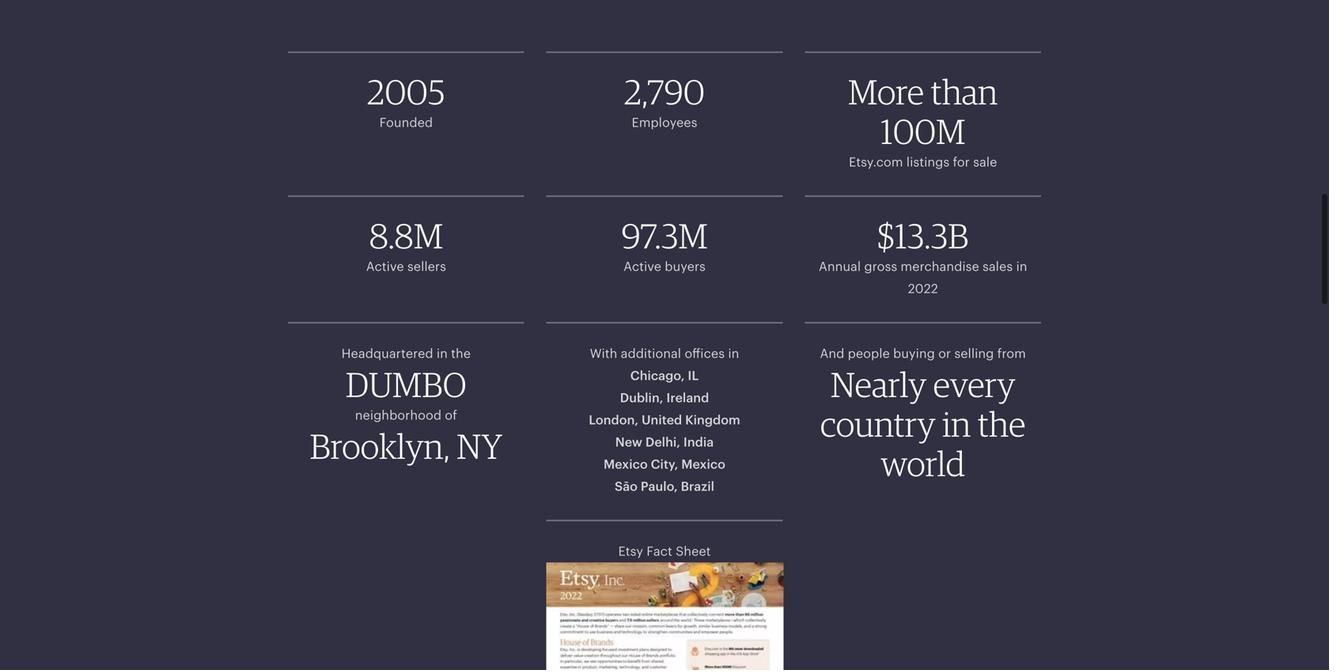 Task type: vqa. For each thing, say whether or not it's contained in the screenshot.


Task type: describe. For each thing, give the bounding box(es) containing it.
in inside headquartered in the dumbo neighborhood of brooklyn, ny
[[437, 347, 448, 361]]

employees
[[632, 115, 698, 130]]

il
[[688, 369, 699, 383]]

gross
[[865, 259, 898, 274]]

world
[[881, 443, 966, 484]]

for
[[953, 155, 970, 169]]

the inside headquartered in the dumbo neighborhood of brooklyn, ny
[[451, 347, 471, 361]]

2,790 employees
[[625, 71, 705, 130]]

$13.3b annual gross merchandise sales in 2022
[[819, 215, 1028, 296]]

2,790
[[625, 71, 705, 112]]

city,
[[651, 457, 679, 472]]

chicago,
[[631, 369, 685, 383]]

nearly
[[831, 364, 927, 405]]

and people buying or selling from nearly every country in the world
[[820, 347, 1027, 484]]

than
[[931, 71, 999, 112]]

sheet
[[676, 544, 711, 559]]

2005 founded
[[367, 71, 445, 130]]

united
[[642, 413, 683, 427]]

people
[[848, 347, 890, 361]]

buying
[[894, 347, 936, 361]]

paulo,
[[641, 480, 678, 494]]

etsy.com
[[849, 155, 904, 169]]

dumbo
[[346, 364, 467, 405]]

fact
[[647, 544, 673, 559]]

headquartered in the dumbo neighborhood of brooklyn, ny
[[310, 347, 503, 467]]

with
[[590, 347, 618, 361]]

in inside $13.3b annual gross merchandise sales in 2022
[[1017, 259, 1028, 274]]

dublin,
[[620, 391, 664, 405]]

1 mexico from the left
[[604, 457, 648, 472]]

active for 97.3m
[[624, 259, 662, 274]]

with additional offices in chicago, il dublin, ireland london, united kingdom new delhi, india mexico city, mexico sāo paulo, brazil
[[589, 347, 741, 494]]

kingdom
[[686, 413, 741, 427]]

in inside and people buying or selling from nearly every country in the world
[[943, 404, 972, 445]]

sellers
[[408, 259, 446, 274]]



Task type: locate. For each thing, give the bounding box(es) containing it.
etsy
[[619, 544, 644, 559]]

8.8m active sellers
[[366, 215, 446, 274]]

buyers
[[665, 259, 706, 274]]

listings
[[907, 155, 950, 169]]

from
[[998, 347, 1027, 361]]

every
[[934, 364, 1016, 405]]

neighborhood
[[355, 408, 442, 423]]

1 horizontal spatial mexico
[[682, 457, 726, 472]]

country
[[821, 404, 936, 445]]

97.3m
[[622, 215, 708, 256]]

active
[[366, 259, 404, 274], [624, 259, 662, 274]]

sāo
[[615, 480, 638, 494]]

active inside the '97.3m active buyers'
[[624, 259, 662, 274]]

mexico
[[604, 457, 648, 472], [682, 457, 726, 472]]

delhi,
[[646, 435, 681, 449]]

the inside and people buying or selling from nearly every country in the world
[[978, 404, 1026, 445]]

0 horizontal spatial the
[[451, 347, 471, 361]]

8.8m
[[369, 215, 443, 256]]

annual
[[819, 259, 861, 274]]

2 mexico from the left
[[682, 457, 726, 472]]

and
[[820, 347, 845, 361]]

0 horizontal spatial active
[[366, 259, 404, 274]]

founded
[[380, 115, 433, 130]]

in right offices
[[729, 347, 740, 361]]

offices
[[685, 347, 725, 361]]

brazil
[[681, 480, 715, 494]]

brooklyn,
[[310, 426, 450, 467]]

sales
[[983, 259, 1013, 274]]

of
[[445, 408, 457, 423]]

active down 97.3m
[[624, 259, 662, 274]]

the down from
[[978, 404, 1026, 445]]

$13.3b
[[878, 215, 969, 256]]

in down or
[[943, 404, 972, 445]]

additional
[[621, 347, 682, 361]]

1 active from the left
[[366, 259, 404, 274]]

mexico down india
[[682, 457, 726, 472]]

etsy fact sheet
[[619, 544, 711, 559]]

sale
[[974, 155, 998, 169]]

or
[[939, 347, 952, 361]]

in right sales
[[1017, 259, 1028, 274]]

97.3m active buyers
[[622, 215, 708, 274]]

in
[[1017, 259, 1028, 274], [437, 347, 448, 361], [729, 347, 740, 361], [943, 404, 972, 445]]

1 horizontal spatial active
[[624, 259, 662, 274]]

selling
[[955, 347, 995, 361]]

india
[[684, 435, 714, 449]]

more
[[849, 71, 925, 112]]

in up dumbo
[[437, 347, 448, 361]]

100m
[[881, 111, 966, 152]]

etsy fact sheet image
[[547, 563, 784, 670]]

1 vertical spatial the
[[978, 404, 1026, 445]]

london,
[[589, 413, 639, 427]]

ireland
[[667, 391, 709, 405]]

new
[[616, 435, 643, 449]]

2022
[[908, 282, 939, 296]]

0 vertical spatial the
[[451, 347, 471, 361]]

2 active from the left
[[624, 259, 662, 274]]

active inside 8.8m active sellers
[[366, 259, 404, 274]]

more than 100m etsy.com listings for sale
[[849, 71, 999, 169]]

headquartered
[[342, 347, 433, 361]]

mexico up sāo
[[604, 457, 648, 472]]

active down 8.8m
[[366, 259, 404, 274]]

1 horizontal spatial the
[[978, 404, 1026, 445]]

active for 8.8m
[[366, 259, 404, 274]]

0 horizontal spatial mexico
[[604, 457, 648, 472]]

in inside with additional offices in chicago, il dublin, ireland london, united kingdom new delhi, india mexico city, mexico sāo paulo, brazil
[[729, 347, 740, 361]]

ny
[[457, 426, 503, 467]]

the
[[451, 347, 471, 361], [978, 404, 1026, 445]]

the up "of"
[[451, 347, 471, 361]]

2005
[[367, 71, 445, 112]]

merchandise
[[901, 259, 980, 274]]



